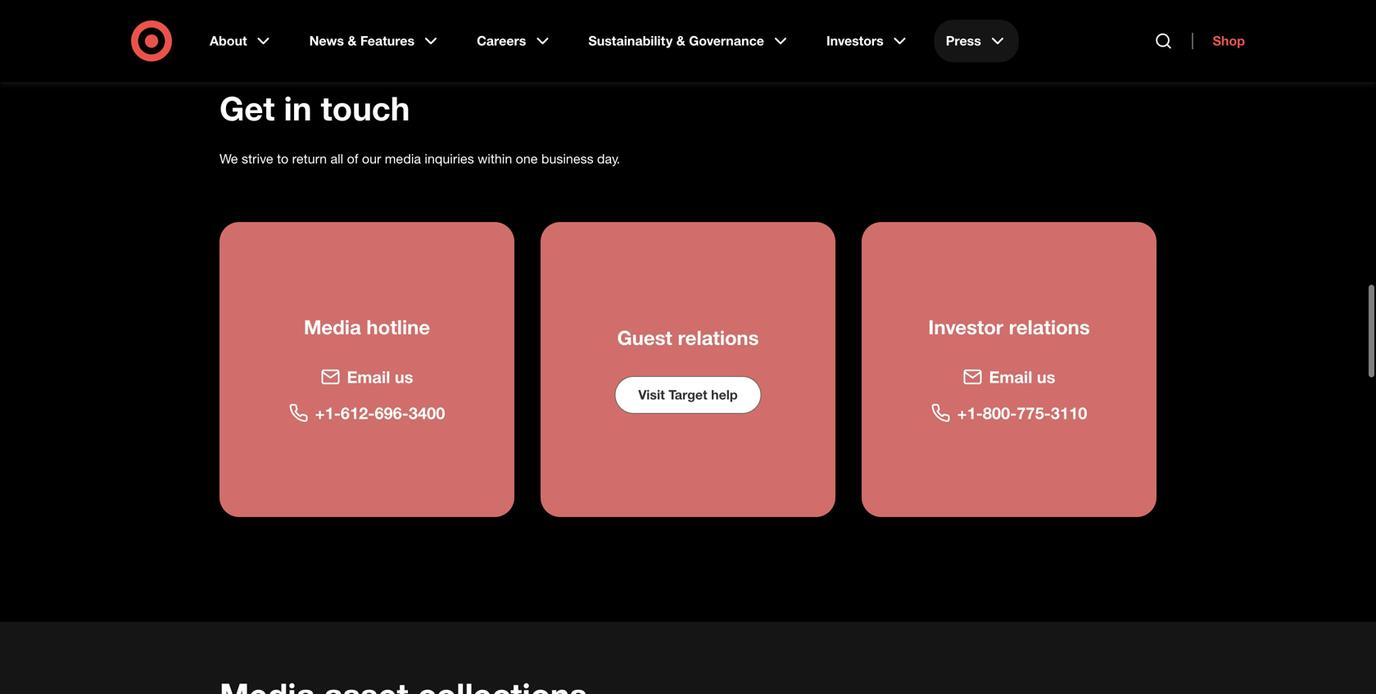 Task type: locate. For each thing, give the bounding box(es) containing it.
2 +1- from the left
[[958, 403, 983, 423]]

touch
[[321, 88, 410, 128]]

1 horizontal spatial +1-
[[958, 403, 983, 423]]

&
[[348, 33, 357, 49], [677, 33, 686, 49]]

0 horizontal spatial email us
[[347, 367, 413, 387]]

& inside sustainability & governance link
[[677, 33, 686, 49]]

inquiries
[[425, 151, 474, 167]]

696-
[[375, 403, 409, 423]]

1 horizontal spatial us
[[1037, 367, 1056, 387]]

shop link
[[1193, 33, 1246, 49]]

2 & from the left
[[677, 33, 686, 49]]

all
[[331, 151, 344, 167]]

return
[[292, 151, 327, 167]]

email us up +1-612-696-3400
[[347, 367, 413, 387]]

1 horizontal spatial &
[[677, 33, 686, 49]]

+1- left 696-
[[315, 403, 341, 423]]

email up "+1-800-775-3110" link
[[990, 367, 1033, 387]]

of
[[347, 151, 359, 167]]

+1-800-775-3110
[[958, 403, 1088, 423]]

email up +1-612-696-3400 link
[[347, 367, 390, 387]]

careers link
[[466, 20, 564, 62]]

2 email us from the left
[[990, 367, 1056, 387]]

1 email us link from the left
[[321, 365, 413, 388]]

2 email from the left
[[990, 367, 1033, 387]]

email for relations
[[990, 367, 1033, 387]]

+1-
[[315, 403, 341, 423], [958, 403, 983, 423]]

email us
[[347, 367, 413, 387], [990, 367, 1056, 387]]

email us for hotline
[[347, 367, 413, 387]]

0 horizontal spatial email
[[347, 367, 390, 387]]

us up 775-
[[1037, 367, 1056, 387]]

1 email from the left
[[347, 367, 390, 387]]

& left governance
[[677, 33, 686, 49]]

1 horizontal spatial relations
[[1009, 315, 1091, 339]]

investors
[[827, 33, 884, 49]]

one
[[516, 151, 538, 167]]

2 us from the left
[[1037, 367, 1056, 387]]

1 email us from the left
[[347, 367, 413, 387]]

investor
[[929, 315, 1004, 339]]

1 horizontal spatial email us
[[990, 367, 1056, 387]]

& for features
[[348, 33, 357, 49]]

1 & from the left
[[348, 33, 357, 49]]

email us up +1-800-775-3110
[[990, 367, 1056, 387]]

business
[[542, 151, 594, 167]]

press
[[946, 33, 982, 49]]

+1-800-775-3110 link
[[932, 402, 1088, 424]]

press link
[[935, 20, 1019, 62]]

0 horizontal spatial us
[[395, 367, 413, 387]]

guest
[[617, 326, 673, 349]]

0 horizontal spatial relations
[[678, 326, 759, 349]]

0 horizontal spatial +1-
[[315, 403, 341, 423]]

email us for relations
[[990, 367, 1056, 387]]

& right news
[[348, 33, 357, 49]]

email us link
[[321, 365, 413, 388], [963, 365, 1056, 388]]

& for governance
[[677, 33, 686, 49]]

email us link for hotline
[[321, 365, 413, 388]]

within
[[478, 151, 512, 167]]

sustainability & governance
[[589, 33, 765, 49]]

us for hotline
[[395, 367, 413, 387]]

us up 696-
[[395, 367, 413, 387]]

2 email us link from the left
[[963, 365, 1056, 388]]

email us link up "+1-800-775-3110" link
[[963, 365, 1056, 388]]

news & features
[[309, 33, 415, 49]]

email us link up +1-612-696-3400 link
[[321, 365, 413, 388]]

1 +1- from the left
[[315, 403, 341, 423]]

relations
[[1009, 315, 1091, 339], [678, 326, 759, 349]]

about
[[210, 33, 247, 49]]

hotline
[[367, 315, 430, 339]]

1 us from the left
[[395, 367, 413, 387]]

news & features link
[[298, 20, 452, 62]]

& inside news & features link
[[348, 33, 357, 49]]

+1- for investor
[[958, 403, 983, 423]]

1 horizontal spatial email us link
[[963, 365, 1056, 388]]

us
[[395, 367, 413, 387], [1037, 367, 1056, 387]]

0 horizontal spatial email us link
[[321, 365, 413, 388]]

in
[[284, 88, 312, 128]]

1 horizontal spatial email
[[990, 367, 1033, 387]]

day.
[[598, 151, 620, 167]]

email
[[347, 367, 390, 387], [990, 367, 1033, 387]]

relations for guest relations
[[678, 326, 759, 349]]

careers
[[477, 33, 526, 49]]

+1- left 775-
[[958, 403, 983, 423]]

0 horizontal spatial &
[[348, 33, 357, 49]]

sustainability
[[589, 33, 673, 49]]



Task type: describe. For each thing, give the bounding box(es) containing it.
sustainability & governance link
[[577, 20, 802, 62]]

email for hotline
[[347, 367, 390, 387]]

email us link for relations
[[963, 365, 1056, 388]]

investor relations
[[929, 315, 1091, 339]]

to
[[277, 151, 289, 167]]

3110
[[1051, 403, 1088, 423]]

612-
[[341, 403, 375, 423]]

our
[[362, 151, 381, 167]]

governance
[[689, 33, 765, 49]]

us for relations
[[1037, 367, 1056, 387]]

features
[[360, 33, 415, 49]]

relations for investor relations
[[1009, 315, 1091, 339]]

3400
[[409, 403, 445, 423]]

we
[[220, 151, 238, 167]]

800-
[[983, 403, 1017, 423]]

visit target help link
[[615, 376, 762, 414]]

775-
[[1017, 403, 1051, 423]]

about link
[[198, 20, 285, 62]]

media
[[304, 315, 361, 339]]

news
[[309, 33, 344, 49]]

target
[[669, 387, 708, 403]]

investors link
[[815, 20, 922, 62]]

media hotline
[[304, 315, 430, 339]]

guest relations
[[617, 326, 759, 349]]

+1-612-696-3400
[[315, 403, 445, 423]]

get
[[220, 88, 275, 128]]

+1- for media
[[315, 403, 341, 423]]

+1-612-696-3400 link
[[289, 402, 445, 424]]

help
[[711, 387, 738, 403]]

shop
[[1213, 33, 1246, 49]]

get in touch
[[220, 88, 410, 128]]

visit
[[639, 387, 665, 403]]

strive
[[242, 151, 273, 167]]

visit target help
[[639, 387, 738, 403]]

we strive to return all of our media inquiries within one business day.
[[220, 151, 620, 167]]

media
[[385, 151, 421, 167]]



Task type: vqa. For each thing, say whether or not it's contained in the screenshot.
Thanksgiving
no



